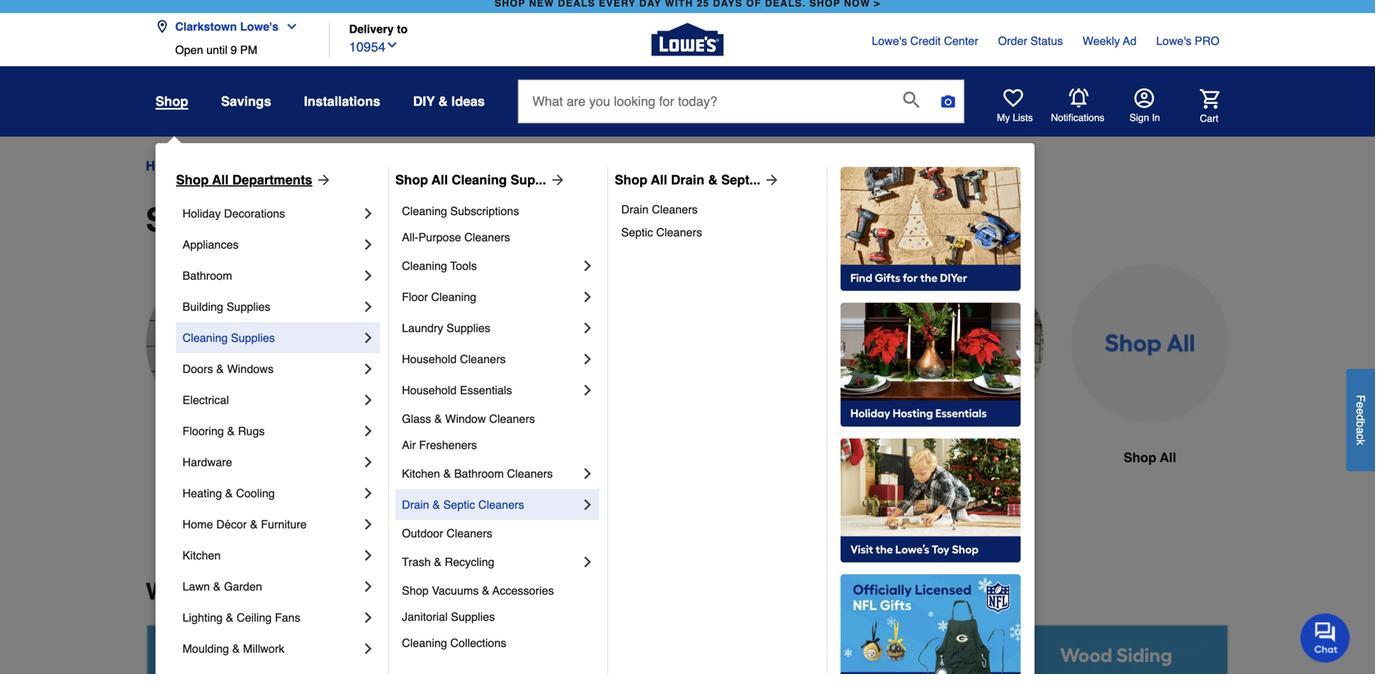 Task type: describe. For each thing, give the bounding box(es) containing it.
all for departments
[[212, 172, 229, 188]]

b
[[1355, 421, 1368, 428]]

find gifts for the diyer. image
[[841, 167, 1021, 291]]

which type is right for you?
[[146, 579, 462, 605]]

heating & cooling
[[183, 487, 275, 500]]

outdoor cleaners
[[402, 527, 493, 540]]

drain & septic cleaners link
[[402, 490, 580, 521]]

flooring
[[183, 425, 224, 438]]

chevron right image for household cleaners
[[580, 351, 596, 368]]

furniture
[[261, 518, 307, 531]]

clarkstown lowe's button
[[156, 10, 305, 43]]

vinyl siding
[[188, 450, 263, 465]]

holiday decorations
[[183, 207, 285, 220]]

kitchen link
[[183, 540, 360, 572]]

floor cleaning
[[402, 291, 477, 304]]

shop all link
[[1071, 264, 1230, 507]]

kitchen for kitchen & bathroom cleaners
[[402, 468, 440, 481]]

shop for shop all departments
[[176, 172, 209, 188]]

supplies for janitorial supplies link
[[451, 611, 495, 624]]

arrow right image for shop all cleaning sup...
[[546, 172, 566, 188]]

subscriptions
[[450, 205, 519, 218]]

my
[[997, 112, 1010, 124]]

building supplies for bottom building supplies link
[[183, 300, 271, 314]]

cleaning collections
[[402, 637, 507, 650]]

lowe's inside button
[[240, 20, 279, 33]]

drain & septic cleaners
[[402, 499, 524, 512]]

vacuums
[[432, 585, 479, 598]]

cleaning for subscriptions
[[402, 205, 447, 218]]

cleaners inside drain cleaners link
[[652, 203, 698, 216]]

chevron right image for flooring & rugs
[[360, 423, 377, 440]]

& for diy & ideas button
[[438, 94, 448, 109]]

type
[[221, 579, 273, 605]]

& right décor
[[250, 518, 258, 531]]

chevron right image for kitchen & bathroom cleaners
[[580, 466, 596, 482]]

sign in
[[1130, 112, 1161, 124]]

accessories
[[493, 585, 554, 598]]

chevron right image for lighting & ceiling fans
[[360, 610, 377, 626]]

chevron right image for floor cleaning
[[580, 289, 596, 305]]

sup...
[[511, 172, 546, 188]]

1 vertical spatial stone
[[288, 201, 379, 239]]

rugs
[[238, 425, 265, 438]]

fresheners
[[419, 439, 477, 452]]

outdoor
[[402, 527, 443, 540]]

composite/engineered
[[524, 450, 667, 465]]

siding down rugs
[[223, 450, 263, 465]]

chevron right image for bathroom
[[360, 268, 377, 284]]

clarkstown
[[175, 20, 237, 33]]

kitchen for kitchen
[[183, 549, 221, 563]]

f e e d b a c k
[[1355, 395, 1368, 445]]

weekly
[[1083, 34, 1120, 47]]

janitorial supplies
[[402, 611, 495, 624]]

a chart comparing different siding types. image
[[146, 625, 1230, 675]]

shop for shop vacuums & accessories
[[402, 585, 429, 598]]

appliances
[[183, 238, 239, 251]]

1 vertical spatial building supplies link
[[183, 291, 360, 323]]

& for flooring & rugs link
[[227, 425, 235, 438]]

cooling
[[236, 487, 275, 500]]

2 e from the top
[[1355, 408, 1368, 415]]

stone veneer
[[924, 450, 1007, 465]]

which
[[146, 579, 215, 605]]

siding inside composite/engineered wood siding
[[595, 470, 635, 485]]

officially licensed n f l gifts. shop now. image
[[841, 575, 1021, 675]]

a
[[1355, 428, 1368, 434]]

home for home
[[146, 158, 182, 174]]

2 horizontal spatial drain
[[671, 172, 705, 188]]

camera image
[[940, 93, 957, 110]]

& down "trash & recycling" link
[[482, 585, 490, 598]]

& left 'sept...' on the right top
[[708, 172, 718, 188]]

electrical
[[183, 394, 229, 407]]

a section of gray stone veneer. image
[[886, 264, 1045, 423]]

order status
[[998, 34, 1063, 47]]

my lists
[[997, 112, 1033, 124]]

savings
[[221, 94, 271, 109]]

search image
[[903, 92, 920, 108]]

cart
[[1200, 113, 1219, 124]]

chevron right image for cleaning tools
[[580, 258, 596, 274]]

order status link
[[998, 33, 1063, 49]]

building for bottom building supplies link
[[183, 300, 223, 314]]

lowe's for lowe's pro
[[1157, 34, 1192, 47]]

all-purpose cleaners
[[402, 231, 510, 244]]

chevron down image inside "10954" button
[[386, 39, 399, 52]]

all for drain
[[651, 172, 668, 188]]

chevron right image for heating & cooling
[[360, 486, 377, 502]]

siding down installations button
[[321, 158, 358, 174]]

holiday decorations link
[[183, 198, 360, 229]]

cleaners inside kitchen & bathroom cleaners link
[[507, 468, 553, 481]]

tan vinyl siding. image
[[146, 264, 305, 423]]

you?
[[406, 579, 462, 605]]

drain for drain & septic cleaners
[[402, 499, 429, 512]]

credit
[[911, 34, 941, 47]]

moulding & millwork
[[183, 643, 285, 656]]

bathroom link
[[183, 260, 360, 291]]

doors & windows
[[183, 363, 274, 376]]

lowe's home improvement notification center image
[[1069, 88, 1089, 108]]

weekly ad
[[1083, 34, 1137, 47]]

all-purpose cleaners link
[[402, 224, 596, 251]]

composite/engineered wood siding link
[[516, 264, 675, 527]]

0 vertical spatial stone
[[374, 158, 408, 174]]

drain cleaners
[[621, 203, 698, 216]]

1 vertical spatial siding & stone veneer
[[146, 201, 495, 239]]

lighting & ceiling fans
[[183, 612, 300, 625]]

diy & ideas
[[413, 94, 485, 109]]

glass
[[402, 413, 431, 426]]

cleaning for supplies
[[183, 332, 228, 345]]

& for doors & windows link
[[216, 363, 224, 376]]

for
[[369, 579, 400, 605]]

delivery
[[349, 22, 394, 36]]

cleaning for collections
[[402, 637, 447, 650]]

supplies for laundry supplies link
[[447, 322, 491, 335]]

building for topmost building supplies link
[[196, 158, 249, 174]]

shop for shop all drain & sept...
[[615, 172, 648, 188]]

1 horizontal spatial septic
[[621, 226, 653, 239]]

household essentials link
[[402, 375, 580, 406]]

center
[[944, 34, 979, 47]]

purpose
[[419, 231, 461, 244]]

Search Query text field
[[519, 80, 890, 123]]

doors & windows link
[[183, 354, 360, 385]]

cleaning for tools
[[402, 260, 447, 273]]

septic cleaners
[[621, 226, 702, 239]]

air fresheners
[[402, 439, 477, 452]]

cleaners inside all-purpose cleaners link
[[464, 231, 510, 244]]

status
[[1031, 34, 1063, 47]]

cleaners inside "outdoor cleaners" link
[[447, 527, 493, 540]]

lowe's for lowe's credit center
[[872, 34, 907, 47]]

appliances link
[[183, 229, 360, 260]]

moulding
[[183, 643, 229, 656]]

cleaning inside the floor cleaning link
[[431, 291, 477, 304]]

9
[[231, 43, 237, 56]]

decorations
[[224, 207, 285, 220]]

drain for drain cleaners
[[621, 203, 649, 216]]

shop all departments link
[[176, 170, 332, 190]]

installations button
[[304, 87, 380, 116]]

shop button
[[156, 93, 188, 110]]

siding down home link
[[146, 201, 246, 239]]

cleaners inside household cleaners link
[[460, 353, 506, 366]]

moulding & millwork link
[[183, 634, 360, 665]]



Task type: locate. For each thing, give the bounding box(es) containing it.
supplies down shop vacuums & accessories in the left bottom of the page
[[451, 611, 495, 624]]

cleaners inside the drain & septic cleaners link
[[478, 499, 524, 512]]

cleaning up subscriptions at the left top of page
[[452, 172, 507, 188]]

building supplies link up the cleaning supplies on the left of page
[[183, 291, 360, 323]]

stone
[[374, 158, 408, 174], [288, 201, 379, 239], [924, 450, 960, 465]]

home link
[[146, 156, 182, 176]]

household cleaners
[[402, 353, 506, 366]]

& for heating & cooling link
[[225, 487, 233, 500]]

air fresheners link
[[402, 432, 596, 459]]

chevron down image inside clarkstown lowe's button
[[279, 20, 298, 33]]

1 chevron right image from the top
[[360, 206, 377, 222]]

0 horizontal spatial shop
[[156, 94, 188, 109]]

2 horizontal spatial shop
[[615, 172, 648, 188]]

building
[[196, 158, 249, 174], [183, 300, 223, 314]]

fiber
[[347, 450, 379, 465]]

chevron right image up fiber in the left bottom of the page
[[360, 392, 377, 409]]

0 horizontal spatial arrow right image
[[546, 172, 566, 188]]

2 horizontal spatial lowe's
[[1157, 34, 1192, 47]]

& for lighting & ceiling fans link
[[226, 612, 234, 625]]

chevron right image left outdoor
[[360, 517, 377, 533]]

cleaning down all-
[[402, 260, 447, 273]]

diy
[[413, 94, 435, 109]]

1 horizontal spatial kitchen
[[402, 468, 440, 481]]

cleaning tools link
[[402, 251, 580, 282]]

supplies inside laundry supplies link
[[447, 322, 491, 335]]

arrow right image
[[312, 172, 332, 188]]

1 vertical spatial kitchen
[[183, 549, 221, 563]]

5 chevron right image from the top
[[360, 517, 377, 533]]

shop up holiday
[[176, 172, 209, 188]]

home down "shop" button
[[146, 158, 182, 174]]

cement
[[382, 450, 430, 465]]

0 horizontal spatial home
[[146, 158, 182, 174]]

1 horizontal spatial arrow right image
[[761, 172, 780, 188]]

& for moulding & millwork link
[[232, 643, 240, 656]]

2 vertical spatial veneer
[[964, 450, 1007, 465]]

drain cleaners link
[[621, 198, 816, 221]]

building supplies for topmost building supplies link
[[196, 158, 307, 174]]

chevron right image for holiday decorations
[[360, 206, 377, 222]]

supplies inside cleaning supplies link
[[231, 332, 275, 345]]

& left rugs
[[227, 425, 235, 438]]

siding up the kitchen & bathroom cleaners
[[434, 450, 474, 465]]

shop up all-
[[395, 172, 428, 188]]

arrow right image
[[546, 172, 566, 188], [761, 172, 780, 188]]

& left the cooling
[[225, 487, 233, 500]]

1 household from the top
[[402, 353, 457, 366]]

0 horizontal spatial drain
[[402, 499, 429, 512]]

chevron right image for lawn & garden
[[360, 579, 377, 595]]

chevron down image
[[279, 20, 298, 33], [386, 39, 399, 52]]

ceiling
[[237, 612, 272, 625]]

d
[[1355, 415, 1368, 421]]

cleaners inside septic cleaners link
[[657, 226, 702, 239]]

shop up drain cleaners
[[615, 172, 648, 188]]

siding & stone veneer link
[[321, 156, 453, 176]]

1 horizontal spatial chevron down image
[[386, 39, 399, 52]]

1 shop from the left
[[176, 172, 209, 188]]

cleaning down janitorial
[[402, 637, 447, 650]]

4 chevron right image from the top
[[360, 392, 377, 409]]

septic cleaners link
[[621, 221, 816, 244]]

f
[[1355, 395, 1368, 402]]

1 horizontal spatial shop
[[395, 172, 428, 188]]

&
[[438, 94, 448, 109], [361, 158, 370, 174], [708, 172, 718, 188], [255, 201, 279, 239], [216, 363, 224, 376], [435, 413, 442, 426], [227, 425, 235, 438], [443, 468, 451, 481], [225, 487, 233, 500], [433, 499, 440, 512], [250, 518, 258, 531], [434, 556, 442, 569], [213, 581, 221, 594], [482, 585, 490, 598], [226, 612, 234, 625], [232, 643, 240, 656]]

0 vertical spatial home
[[146, 158, 182, 174]]

& for the siding & stone veneer link
[[361, 158, 370, 174]]

vinyl
[[188, 450, 219, 465]]

siding & stone veneer down diy
[[321, 158, 453, 174]]

1 horizontal spatial bathroom
[[454, 468, 504, 481]]

building up holiday decorations
[[196, 158, 249, 174]]

1 vertical spatial drain
[[621, 203, 649, 216]]

cleaners up recycling
[[447, 527, 493, 540]]

household up the "glass"
[[402, 384, 457, 397]]

septic up outdoor cleaners
[[443, 499, 475, 512]]

lowe's home improvement lists image
[[1004, 88, 1023, 108]]

& for glass & window cleaners "link"
[[435, 413, 442, 426]]

2 shop from the left
[[395, 172, 428, 188]]

vinyl siding link
[[146, 264, 305, 507]]

building supplies link up decorations
[[196, 156, 307, 176]]

& right diy
[[438, 94, 448, 109]]

shop all
[[1124, 450, 1177, 465]]

cleaning subscriptions
[[402, 205, 519, 218]]

1 horizontal spatial home
[[183, 518, 213, 531]]

cleaning up doors
[[183, 332, 228, 345]]

0 horizontal spatial lowe's
[[240, 20, 279, 33]]

0 vertical spatial chevron down image
[[279, 20, 298, 33]]

trash & recycling link
[[402, 547, 580, 578]]

& right doors
[[216, 363, 224, 376]]

0 vertical spatial septic
[[621, 226, 653, 239]]

household inside household cleaners link
[[402, 353, 457, 366]]

floor cleaning link
[[402, 282, 580, 313]]

doors
[[183, 363, 213, 376]]

arrow right image inside shop all cleaning sup... link
[[546, 172, 566, 188]]

collections
[[450, 637, 507, 650]]

0 horizontal spatial septic
[[443, 499, 475, 512]]

building supplies up the cleaning supplies on the left of page
[[183, 300, 271, 314]]

2 vertical spatial shop
[[402, 585, 429, 598]]

1 e from the top
[[1355, 402, 1368, 409]]

home for home décor & furniture
[[183, 518, 213, 531]]

trash
[[402, 556, 431, 569]]

chevron right image down the siding & stone veneer link
[[360, 206, 377, 222]]

lowe's left credit
[[872, 34, 907, 47]]

1 arrow right image from the left
[[546, 172, 566, 188]]

lighting
[[183, 612, 223, 625]]

trash & recycling
[[402, 556, 495, 569]]

& for lawn & garden link
[[213, 581, 221, 594]]

household
[[402, 353, 457, 366], [402, 384, 457, 397]]

cleaning collections link
[[402, 630, 596, 657]]

& inside button
[[438, 94, 448, 109]]

chevron right image for laundry supplies
[[580, 320, 596, 337]]

household cleaners link
[[402, 344, 580, 375]]

shop for shop all
[[1124, 450, 1157, 465]]

chevron right image left cleaning tools
[[360, 268, 377, 284]]

lowe's home improvement logo image
[[652, 4, 724, 76]]

supplies inside janitorial supplies link
[[451, 611, 495, 624]]

kitchen inside kitchen link
[[183, 549, 221, 563]]

home décor & furniture link
[[183, 509, 360, 540]]

household inside household essentials link
[[402, 384, 457, 397]]

2 household from the top
[[402, 384, 457, 397]]

0 vertical spatial kitchen
[[402, 468, 440, 481]]

& right the "glass"
[[435, 413, 442, 426]]

1 horizontal spatial lowe's
[[872, 34, 907, 47]]

recycling
[[445, 556, 495, 569]]

& right trash
[[434, 556, 442, 569]]

supplies left arrow right icon
[[253, 158, 307, 174]]

chevron right image for appliances
[[360, 237, 377, 253]]

kitchen up lawn
[[183, 549, 221, 563]]

chevron right image for electrical
[[360, 392, 377, 409]]

1 horizontal spatial shop
[[402, 585, 429, 598]]

0 vertical spatial building
[[196, 158, 249, 174]]

chevron right image left laundry
[[360, 330, 377, 346]]

& down fresheners
[[443, 468, 451, 481]]

cleaners up air fresheners link
[[489, 413, 535, 426]]

open
[[175, 43, 203, 56]]

0 vertical spatial shop
[[156, 94, 188, 109]]

bathroom down "appliances"
[[183, 269, 232, 282]]

2 vertical spatial stone
[[924, 450, 960, 465]]

outdoor cleaners link
[[402, 521, 596, 547]]

6 chevron right image from the top
[[360, 548, 377, 564]]

lowe's pro
[[1157, 34, 1220, 47]]

is
[[279, 579, 298, 605]]

cart button
[[1177, 89, 1220, 125]]

chevron right image for household essentials
[[580, 382, 596, 399]]

2 chevron right image from the top
[[360, 268, 377, 284]]

0 vertical spatial veneer
[[412, 158, 453, 174]]

3 chevron right image from the top
[[360, 330, 377, 346]]

arrow right image inside shop all drain & sept... link
[[761, 172, 780, 188]]

cleaning subscriptions link
[[402, 198, 596, 224]]

chevron right image
[[360, 237, 377, 253], [580, 258, 596, 274], [580, 289, 596, 305], [360, 299, 377, 315], [580, 320, 596, 337], [580, 351, 596, 368], [360, 361, 377, 377], [580, 382, 596, 399], [360, 423, 377, 440], [360, 454, 377, 471], [580, 466, 596, 482], [360, 486, 377, 502], [580, 497, 596, 513], [580, 554, 596, 571], [360, 579, 377, 595], [360, 610, 377, 626], [360, 641, 377, 657]]

0 vertical spatial building supplies
[[196, 158, 307, 174]]

arrow right image for shop all drain & sept...
[[761, 172, 780, 188]]

10954
[[349, 39, 386, 54]]

delivery to
[[349, 22, 408, 36]]

1 vertical spatial bathroom
[[454, 468, 504, 481]]

notifications
[[1051, 112, 1105, 124]]

shop all drain & sept... link
[[615, 170, 780, 190]]

my lists link
[[997, 88, 1033, 124]]

e up the d
[[1355, 402, 1368, 409]]

1 vertical spatial chevron down image
[[386, 39, 399, 52]]

chevron right image for building supplies
[[360, 299, 377, 315]]

cleaning inside cleaning collections link
[[402, 637, 447, 650]]

home
[[146, 158, 182, 174], [183, 518, 213, 531]]

0 vertical spatial building supplies link
[[196, 156, 307, 176]]

kitchen & bathroom cleaners
[[402, 468, 553, 481]]

septic
[[621, 226, 653, 239], [443, 499, 475, 512]]

2 arrow right image from the left
[[761, 172, 780, 188]]

1 vertical spatial septic
[[443, 499, 475, 512]]

chevron right image for doors & windows
[[360, 361, 377, 377]]

shop all. image
[[1071, 264, 1230, 423]]

1 vertical spatial shop
[[1124, 450, 1157, 465]]

& right arrow right icon
[[361, 158, 370, 174]]

brown composite siding. image
[[516, 264, 675, 423]]

right
[[305, 579, 363, 605]]

lowe's home improvement account image
[[1135, 88, 1154, 108]]

1 horizontal spatial drain
[[621, 203, 649, 216]]

cleaning tools
[[402, 260, 477, 273]]

chevron right image
[[360, 206, 377, 222], [360, 268, 377, 284], [360, 330, 377, 346], [360, 392, 377, 409], [360, 517, 377, 533], [360, 548, 377, 564]]

chevron right image for home décor & furniture
[[360, 517, 377, 533]]

shop all cleaning sup... link
[[395, 170, 566, 190]]

& up outdoor cleaners
[[433, 499, 440, 512]]

veneer
[[412, 158, 453, 174], [388, 201, 495, 239], [964, 450, 1007, 465]]

lowe's left pro
[[1157, 34, 1192, 47]]

1 vertical spatial household
[[402, 384, 457, 397]]

3 shop from the left
[[615, 172, 648, 188]]

chevron right image for cleaning supplies
[[360, 330, 377, 346]]

lowe's credit center
[[872, 34, 979, 47]]

holiday hosting essentials. image
[[841, 303, 1021, 427]]

until
[[206, 43, 227, 56]]

lawn
[[183, 581, 210, 594]]

lowe's
[[240, 20, 279, 33], [872, 34, 907, 47], [1157, 34, 1192, 47]]

glass & window cleaners link
[[402, 406, 596, 432]]

weekly ad link
[[1083, 33, 1137, 49]]

0 horizontal spatial kitchen
[[183, 549, 221, 563]]

visit the lowe's toy shop. image
[[841, 439, 1021, 563]]

hardware
[[183, 456, 232, 469]]

siding down composite/engineered on the bottom left of the page
[[595, 470, 635, 485]]

essentials
[[460, 384, 512, 397]]

ideas
[[452, 94, 485, 109]]

septic down drain cleaners
[[621, 226, 653, 239]]

0 horizontal spatial chevron down image
[[279, 20, 298, 33]]

lawn & garden
[[183, 581, 262, 594]]

lighting & ceiling fans link
[[183, 603, 360, 634]]

ad
[[1123, 34, 1137, 47]]

& inside "link"
[[435, 413, 442, 426]]

cleaning inside cleaning tools link
[[402, 260, 447, 273]]

fans
[[275, 612, 300, 625]]

building up the cleaning supplies on the left of page
[[183, 300, 223, 314]]

chevron right image for kitchen
[[360, 548, 377, 564]]

cleaners down air fresheners link
[[507, 468, 553, 481]]

supplies up windows
[[231, 332, 275, 345]]

natural wood siding. image
[[701, 264, 860, 423]]

cleaning up all-
[[402, 205, 447, 218]]

& down departments
[[255, 201, 279, 239]]

lowe's credit center link
[[872, 33, 979, 49]]

cleaning up laundry supplies
[[431, 291, 477, 304]]

0 vertical spatial household
[[402, 353, 457, 366]]

supplies up the cleaning supplies on the left of page
[[227, 300, 271, 314]]

bathroom up the drain & septic cleaners link
[[454, 468, 504, 481]]

chevron right image up for
[[360, 548, 377, 564]]

drain up outdoor
[[402, 499, 429, 512]]

household for household cleaners
[[402, 353, 457, 366]]

shop for shop all cleaning sup...
[[395, 172, 428, 188]]

chat invite button image
[[1301, 613, 1351, 663]]

siding & stone veneer down arrow right icon
[[146, 201, 495, 239]]

janitorial supplies link
[[402, 604, 596, 630]]

1 vertical spatial home
[[183, 518, 213, 531]]

home down heating
[[183, 518, 213, 531]]

bathroom inside "link"
[[183, 269, 232, 282]]

lists
[[1013, 112, 1033, 124]]

2 horizontal spatial shop
[[1124, 450, 1157, 465]]

0 vertical spatial bathroom
[[183, 269, 232, 282]]

cleaners up septic cleaners
[[652, 203, 698, 216]]

cleaners inside glass & window cleaners "link"
[[489, 413, 535, 426]]

cleaning inside cleaning subscriptions link
[[402, 205, 447, 218]]

drain up septic cleaners
[[621, 203, 649, 216]]

kitchen down fiber cement siding
[[402, 468, 440, 481]]

cleaners up essentials
[[460, 353, 506, 366]]

k
[[1355, 440, 1368, 445]]

laundry
[[402, 322, 443, 335]]

gray fiber cement siding. image
[[331, 264, 490, 423]]

pm
[[240, 43, 257, 56]]

chevron right image for moulding & millwork
[[360, 641, 377, 657]]

None search field
[[518, 79, 965, 139]]

sept...
[[721, 172, 761, 188]]

location image
[[156, 20, 169, 33]]

shop
[[156, 94, 188, 109], [1124, 450, 1157, 465], [402, 585, 429, 598]]

0 horizontal spatial shop
[[176, 172, 209, 188]]

lowe's home improvement cart image
[[1200, 89, 1220, 109]]

fiber cement siding
[[347, 450, 474, 465]]

supplies up household cleaners
[[447, 322, 491, 335]]

2 vertical spatial drain
[[402, 499, 429, 512]]

kitchen
[[402, 468, 440, 481], [183, 549, 221, 563]]

1 vertical spatial building supplies
[[183, 300, 271, 314]]

e up b at the bottom right of the page
[[1355, 408, 1368, 415]]

shop vacuums & accessories
[[402, 585, 554, 598]]

cleaning inside shop all cleaning sup... link
[[452, 172, 507, 188]]

household for household essentials
[[402, 384, 457, 397]]

& right lawn
[[213, 581, 221, 594]]

0 vertical spatial siding & stone veneer
[[321, 158, 453, 174]]

drain up drain cleaners
[[671, 172, 705, 188]]

cleaning inside cleaning supplies link
[[183, 332, 228, 345]]

cleaners down subscriptions at the left top of page
[[464, 231, 510, 244]]

hardware link
[[183, 447, 360, 478]]

arrow right image up drain cleaners link
[[761, 172, 780, 188]]

supplies for cleaning supplies link
[[231, 332, 275, 345]]

household down laundry
[[402, 353, 457, 366]]

all for cleaning
[[432, 172, 448, 188]]

& for kitchen & bathroom cleaners link at the left of the page
[[443, 468, 451, 481]]

0 vertical spatial drain
[[671, 172, 705, 188]]

chevron right image for trash & recycling
[[580, 554, 596, 571]]

cleaning supplies link
[[183, 323, 360, 354]]

arrow right image up cleaning subscriptions link
[[546, 172, 566, 188]]

kitchen inside kitchen & bathroom cleaners link
[[402, 468, 440, 481]]

all-
[[402, 231, 419, 244]]

1 vertical spatial building
[[183, 300, 223, 314]]

heating & cooling link
[[183, 478, 360, 509]]

0 horizontal spatial bathroom
[[183, 269, 232, 282]]

chevron right image for drain & septic cleaners
[[580, 497, 596, 513]]

lowe's up pm
[[240, 20, 279, 33]]

windows
[[227, 363, 274, 376]]

& for the drain & septic cleaners link
[[433, 499, 440, 512]]

cleaners down drain cleaners
[[657, 226, 702, 239]]

f e e d b a c k button
[[1347, 369, 1376, 471]]

tools
[[450, 260, 477, 273]]

& for "trash & recycling" link
[[434, 556, 442, 569]]

1 vertical spatial veneer
[[388, 201, 495, 239]]

& left the ceiling
[[226, 612, 234, 625]]

& left millwork
[[232, 643, 240, 656]]

shop for shop
[[156, 94, 188, 109]]

cleaners up "outdoor cleaners" link
[[478, 499, 524, 512]]

chevron right image for hardware
[[360, 454, 377, 471]]

building supplies up decorations
[[196, 158, 307, 174]]



Task type: vqa. For each thing, say whether or not it's contained in the screenshot.
allows to the top
no



